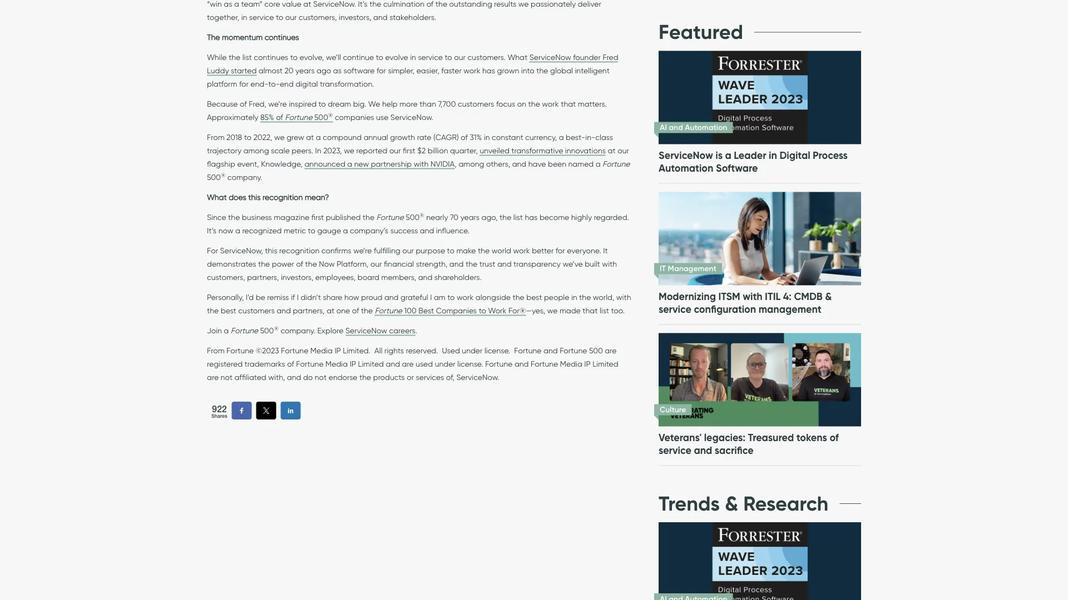 Task type: describe. For each thing, give the bounding box(es) containing it.
1 vertical spatial for
[[239, 80, 249, 89]]

new
[[354, 160, 369, 169]]

the up trust
[[478, 247, 490, 256]]

of inside personally, i'd be remiss if i didn't share how proud and grateful i am to work alongside the best people in the world, with the best customers and partners, at one of the
[[352, 307, 359, 316]]

85%
[[260, 113, 274, 123]]

better
[[532, 247, 554, 256]]

celebrating veterans: three veteran employees at servicenow image
[[657, 322, 863, 439]]

.
[[416, 327, 417, 336]]

and down world
[[497, 260, 512, 269]]

proud
[[361, 293, 383, 303]]

922 shares
[[211, 404, 227, 420]]

financial
[[384, 260, 414, 269]]

our inside at our flagship event, knowledge,
[[618, 146, 629, 156]]

922
[[212, 404, 227, 415]]

for
[[207, 247, 218, 256]]

in inside from 2018 to 2022, we grew at a compound annual growth rate (cagr) of 31% in constant currency, a best-in-class trajectory among scale peers. in 2023, we reported our first $2 billion quarter,
[[484, 133, 490, 143]]

® inside the since the business magazine first published the fortune 500 ®
[[420, 212, 424, 219]]

metric
[[284, 227, 306, 236]]

media up "endorse" at the bottom
[[326, 360, 348, 370]]

since the business magazine first published the fortune 500 ®
[[207, 212, 424, 223]]

from 2018 to 2022, we grew at a compound annual growth rate (cagr) of 31% in constant currency, a best-in-class trajectory among scale peers. in 2023, we reported our first $2 billion quarter,
[[207, 133, 613, 156]]

a left best-
[[559, 133, 564, 143]]

best
[[419, 307, 434, 316]]

85% of fortune 500 ® companies use servicenow.
[[260, 112, 433, 123]]

it
[[660, 264, 666, 274]]

and right ai
[[669, 123, 683, 133]]

confirms
[[322, 247, 351, 256]]

unveiled
[[480, 146, 510, 156]]

from fortune ©2023 fortune media ip limited.  all rights reserved.  used under license.  fortune and fortune 500 are registered trademarks of fortune media ip limited and are used under license. fortune and fortune media ip limited are not affiliated with, and do not endorse the products or services of, servicenow.
[[207, 347, 619, 383]]

work inside almost 20 years ago as software for simpler, easier, faster work has grown into the global intelligent platform for end-to-end digital transformation.
[[464, 66, 481, 76]]

0 vertical spatial we
[[274, 133, 285, 143]]

into
[[521, 66, 535, 76]]

a up in
[[316, 133, 321, 143]]

announced a new partnership with nvidia , among others, and have been named a fortune 500 ® company.
[[207, 160, 630, 183]]

and right proud
[[384, 293, 399, 303]]

servicenow for is
[[659, 150, 713, 162]]

and down remiss
[[277, 307, 291, 316]]

0 horizontal spatial ip
[[335, 347, 341, 356]]

knowledge,
[[261, 160, 303, 169]]

our inside from 2018 to 2022, we grew at a compound annual growth rate (cagr) of 31% in constant currency, a best-in-class trajectory among scale peers. in 2023, we reported our first $2 billion quarter,
[[389, 146, 401, 156]]

the up company's
[[363, 213, 375, 223]]

because of fred, we're inspired to dream big. we help more than 7,700 customers focus on the work that matters. approximately
[[207, 100, 607, 123]]

approximately
[[207, 113, 258, 123]]

nvidia
[[431, 160, 455, 169]]

scale
[[271, 146, 290, 156]]

servicenow founder fred luddy started
[[207, 53, 619, 76]]

fortune inside 85% of fortune 500 ® companies use servicenow.
[[285, 113, 312, 123]]

management
[[759, 304, 822, 316]]

of inside 85% of fortune 500 ® companies use servicenow.
[[276, 113, 283, 123]]

named
[[568, 160, 594, 169]]

for inside for servicenow, this recognition confirms we're fulfilling our purpose to make the world work better for everyone. it demonstrates the power of the now platform, our financial strength, and the trust and transparency we've built with customers, partners, investors, employees, board members, and shareholders.
[[556, 247, 565, 256]]

7,700
[[438, 100, 456, 109]]

investors,
[[281, 273, 313, 283]]

the down personally,
[[207, 307, 219, 316]]

use
[[376, 113, 389, 123]]

500 inside from fortune ©2023 fortune media ip limited.  all rights reserved.  used under license.  fortune and fortune 500 are registered trademarks of fortune media ip limited and are used under license. fortune and fortune media ip limited are not affiliated with, and do not endorse the products or services of, servicenow.
[[589, 347, 603, 356]]

the inside almost 20 years ago as software for simpler, easier, faster work has grown into the global intelligent platform for end-to-end digital transformation.
[[537, 66, 548, 76]]

a inside join a fortune 500 ® company. explore servicenow careers .
[[224, 327, 229, 336]]

among inside from 2018 to 2022, we grew at a compound annual growth rate (cagr) of 31% in constant currency, a best-in-class trajectory among scale peers. in 2023, we reported our first $2 billion quarter,
[[244, 146, 269, 156]]

purpose
[[416, 247, 445, 256]]

and down the —yes,
[[544, 347, 558, 356]]

in right evolve
[[410, 53, 416, 62]]

2 horizontal spatial are
[[605, 347, 617, 356]]

a right now
[[235, 227, 240, 236]]

is
[[716, 150, 723, 162]]

customers inside because of fred, we're inspired to dream big. we help more than 7,700 customers focus on the work that matters. approximately
[[458, 100, 494, 109]]

announced
[[305, 160, 345, 169]]

used
[[416, 360, 433, 370]]

evolve,
[[300, 53, 324, 62]]

company's
[[350, 227, 389, 236]]

the left now
[[305, 260, 317, 269]]

facebook sharing button image
[[237, 407, 246, 416]]

has inside "nearly 70 years ago, the list has become highly regarded. it's now a recognized metric to gauge a company's success and influence."
[[525, 213, 538, 223]]

at inside personally, i'd be remiss if i didn't share how proud and grateful i am to work alongside the best people in the world, with the best customers and partners, at one of the
[[327, 307, 335, 316]]

dream
[[328, 100, 351, 109]]

annual
[[364, 133, 388, 143]]

1 i from the left
[[297, 293, 299, 303]]

of,
[[446, 374, 455, 383]]

we're inside because of fred, we're inspired to dream big. we help more than 7,700 customers focus on the work that matters. approximately
[[268, 100, 287, 109]]

servicenow. inside 85% of fortune 500 ® companies use servicenow.
[[391, 113, 433, 123]]

1 horizontal spatial best
[[527, 293, 542, 303]]

focus
[[496, 100, 515, 109]]

we'll
[[326, 53, 341, 62]]

of inside from fortune ©2023 fortune media ip limited.  all rights reserved.  used under license.  fortune and fortune 500 are registered trademarks of fortune media ip limited and are used under license. fortune and fortune media ip limited are not affiliated with, and do not endorse the products or services of, servicenow.
[[287, 360, 294, 370]]

work
[[488, 307, 507, 316]]

join a fortune 500 ® company. explore servicenow careers .
[[207, 326, 417, 336]]

servicenow. inside from fortune ©2023 fortune media ip limited.  all rights reserved.  used under license.  fortune and fortune 500 are registered trademarks of fortune media ip limited and are used under license. fortune and fortune media ip limited are not affiliated with, and do not endorse the products or services of, servicenow.
[[457, 374, 499, 383]]

more
[[400, 100, 418, 109]]

the up now
[[228, 213, 240, 223]]

mean?
[[305, 193, 329, 203]]

unveiled transformative innovations
[[480, 146, 606, 156]]

and down rights
[[386, 360, 400, 370]]

linkedin sharing button image
[[286, 407, 295, 416]]

to up 20
[[290, 53, 298, 62]]

® inside join a fortune 500 ® company. explore servicenow careers .
[[274, 326, 279, 333]]

2 limited from the left
[[593, 360, 619, 370]]

servicenow,
[[220, 247, 263, 256]]

with inside for servicenow, this recognition confirms we're fulfilling our purpose to make the world work better for everyone. it demonstrates the power of the now platform, our financial strength, and the trust and transparency we've built with customers, partners, investors, employees, board members, and shareholders.
[[602, 260, 617, 269]]

has inside almost 20 years ago as software for simpler, easier, faster work has grown into the global intelligent platform for end-to-end digital transformation.
[[482, 66, 495, 76]]

of inside because of fred, we're inspired to dream big. we help more than 7,700 customers focus on the work that matters. approximately
[[240, 100, 247, 109]]

innovations
[[565, 146, 606, 156]]

affiliated
[[235, 374, 266, 383]]

1 horizontal spatial are
[[402, 360, 414, 370]]

0 horizontal spatial list
[[242, 53, 252, 62]]

with inside announced a new partnership with nvidia , among others, and have been named a fortune 500 ® company.
[[414, 160, 429, 169]]

the inside because of fred, we're inspired to dream big. we help more than 7,700 customers focus on the work that matters. approximately
[[528, 100, 540, 109]]

1 forrester wave leader 2023: digital process automation software image from the top
[[657, 40, 863, 156]]

this for does
[[248, 193, 261, 203]]

endorse
[[329, 374, 358, 383]]

this for servicenow,
[[265, 247, 277, 256]]

the up started at the left of page
[[229, 53, 240, 62]]

with inside modernizing itsm with itil 4: cmdb & service configuration management
[[743, 291, 763, 303]]

unveiled transformative innovations link
[[480, 146, 606, 156]]

careers
[[389, 327, 416, 336]]

members,
[[381, 273, 416, 283]]

and right the license.
[[515, 360, 529, 370]]

we're inside for servicenow, this recognition confirms we're fulfilling our purpose to make the world work better for everyone. it demonstrates the power of the now platform, our financial strength, and the trust and transparency we've built with customers, partners, investors, employees, board members, and shareholders.
[[353, 247, 372, 256]]

0 vertical spatial under
[[462, 347, 483, 356]]

fortune inside the since the business magazine first published the fortune 500 ®
[[376, 213, 404, 223]]

work inside personally, i'd be remiss if i didn't share how proud and grateful i am to work alongside the best people in the world, with the best customers and partners, at one of the
[[457, 293, 474, 303]]

shareholders.
[[434, 273, 482, 283]]

platform
[[207, 80, 237, 89]]

personally,
[[207, 293, 244, 303]]

business
[[242, 213, 272, 223]]

recognition for confirms
[[279, 247, 320, 256]]

with inside personally, i'd be remiss if i didn't share how proud and grateful i am to work alongside the best people in the world, with the best customers and partners, at one of the
[[616, 293, 631, 303]]

digital
[[780, 150, 811, 162]]

1 vertical spatial continues
[[254, 53, 288, 62]]

does
[[229, 193, 246, 203]]

500 inside the since the business magazine first published the fortune 500 ®
[[406, 213, 420, 223]]

fulfilling
[[374, 247, 400, 256]]

success
[[390, 227, 418, 236]]

0 vertical spatial service
[[418, 53, 443, 62]]

ai
[[660, 123, 667, 133]]

years for end
[[296, 66, 315, 76]]

faster
[[441, 66, 462, 76]]

help
[[382, 100, 398, 109]]

the left the world,
[[579, 293, 591, 303]]

1 not from the left
[[221, 374, 233, 383]]

500 inside announced a new partnership with nvidia , among others, and have been named a fortune 500 ® company.
[[207, 173, 221, 183]]

and inside "nearly 70 years ago, the list has become highly regarded. it's now a recognized metric to gauge a company's success and influence."
[[420, 227, 434, 236]]

we
[[368, 100, 380, 109]]

ai and automation
[[660, 123, 728, 133]]

almost
[[259, 66, 283, 76]]

while
[[207, 53, 227, 62]]

and up shareholders.
[[450, 260, 464, 269]]

constant
[[492, 133, 524, 143]]

demonstrates
[[207, 260, 256, 269]]

to inside because of fred, we're inspired to dream big. we help more than 7,700 customers focus on the work that matters. approximately
[[319, 100, 326, 109]]

in
[[315, 146, 321, 156]]

remiss
[[267, 293, 289, 303]]

fortune inside announced a new partnership with nvidia , among others, and have been named a fortune 500 ® company.
[[603, 160, 630, 169]]

registered
[[207, 360, 243, 370]]

from for from 2018 to 2022, we grew at a compound annual growth rate (cagr) of 31% in constant currency, a best-in-class trajectory among scale peers. in 2023, we reported our first $2 billion quarter,
[[207, 133, 225, 143]]

compound
[[323, 133, 362, 143]]

join
[[207, 327, 222, 336]]

recognition for mean?
[[263, 193, 303, 203]]

of inside from 2018 to 2022, we grew at a compound annual growth rate (cagr) of 31% in constant currency, a best-in-class trajectory among scale peers. in 2023, we reported our first $2 billion quarter,
[[461, 133, 468, 143]]

best-
[[566, 133, 586, 143]]

our up financial at the top left of the page
[[402, 247, 414, 256]]

a right named
[[596, 160, 601, 169]]

services
[[416, 374, 444, 383]]

4:
[[783, 291, 792, 303]]

cmdb
[[794, 291, 823, 303]]

the left power
[[258, 260, 270, 269]]

company. inside join a fortune 500 ® company. explore servicenow careers .
[[281, 327, 315, 336]]

or
[[407, 374, 414, 383]]

& inside modernizing itsm with itil 4: cmdb & service configuration management
[[825, 291, 832, 303]]

the inside from fortune ©2023 fortune media ip limited.  all rights reserved.  used under license.  fortune and fortune 500 are registered trademarks of fortune media ip limited and are used under license. fortune and fortune media ip limited are not affiliated with, and do not endorse the products or services of, servicenow.
[[359, 374, 371, 383]]

media down explore
[[310, 347, 333, 356]]

to inside from 2018 to 2022, we grew at a compound annual growth rate (cagr) of 31% in constant currency, a best-in-class trajectory among scale peers. in 2023, we reported our first $2 billion quarter,
[[244, 133, 252, 143]]

configuration
[[694, 304, 756, 316]]

$2
[[417, 146, 426, 156]]

trends & research
[[659, 492, 829, 517]]

500 inside join a fortune 500 ® company. explore servicenow careers .
[[260, 327, 274, 336]]

fred
[[603, 53, 619, 62]]

customers inside personally, i'd be remiss if i didn't share how proud and grateful i am to work alongside the best people in the world, with the best customers and partners, at one of the
[[238, 307, 275, 316]]

2 not from the left
[[315, 374, 327, 383]]

ago,
[[482, 213, 498, 223]]



Task type: vqa. For each thing, say whether or not it's contained in the screenshot.
'end-'
yes



Task type: locate. For each thing, give the bounding box(es) containing it.
1 vertical spatial customers
[[238, 307, 275, 316]]

0 horizontal spatial i
[[297, 293, 299, 303]]

2 forrester wave leader 2023: digital process automation software image from the top
[[657, 512, 863, 601]]

0 vertical spatial we're
[[268, 100, 287, 109]]

for right better
[[556, 247, 565, 256]]

2 vertical spatial we
[[547, 307, 558, 316]]

1 horizontal spatial partners,
[[293, 307, 325, 316]]

1 limited from the left
[[358, 360, 384, 370]]

transformative
[[512, 146, 563, 156]]

culture
[[660, 406, 686, 415]]

1 horizontal spatial i
[[430, 293, 432, 303]]

and down strength, at the top left of page
[[418, 273, 433, 283]]

we down compound
[[344, 146, 354, 156]]

it management
[[660, 264, 717, 274]]

to right am
[[448, 293, 455, 303]]

1 vertical spatial recognition
[[279, 247, 320, 256]]

work inside because of fred, we're inspired to dream big. we help more than 7,700 customers focus on the work that matters. approximately
[[542, 100, 559, 109]]

in up made
[[571, 293, 577, 303]]

in-
[[586, 133, 596, 143]]

featured
[[659, 20, 743, 45]]

® down flagship
[[221, 172, 226, 179]]

0 vertical spatial that
[[561, 100, 576, 109]]

1 horizontal spatial that
[[583, 307, 598, 316]]

currency,
[[525, 133, 557, 143]]

with left itil
[[743, 291, 763, 303]]

2 vertical spatial at
[[327, 307, 335, 316]]

itsm
[[719, 291, 740, 303]]

partners, inside for servicenow, this recognition confirms we're fulfilling our purpose to make the world work better for everyone. it demonstrates the power of the now platform, our financial strength, and the trust and transparency we've built with customers, partners, investors, employees, board members, and shareholders.
[[247, 273, 279, 283]]

years for influence.
[[461, 213, 480, 223]]

1 horizontal spatial customers
[[458, 100, 494, 109]]

recognition inside for servicenow, this recognition confirms we're fulfilling our purpose to make the world work better for everyone. it demonstrates the power of the now platform, our financial strength, and the trust and transparency we've built with customers, partners, investors, employees, board members, and shareholders.
[[279, 247, 320, 256]]

1 vertical spatial that
[[583, 307, 598, 316]]

0 vertical spatial customers
[[458, 100, 494, 109]]

under
[[462, 347, 483, 356], [435, 360, 456, 370]]

we've
[[563, 260, 583, 269]]

i
[[297, 293, 299, 303], [430, 293, 432, 303]]

trademarks
[[245, 360, 285, 370]]

0 horizontal spatial for
[[239, 80, 249, 89]]

0 vertical spatial among
[[244, 146, 269, 156]]

® inside announced a new partnership with nvidia , among others, and have been named a fortune 500 ® company.
[[221, 172, 226, 179]]

service up easier, in the top of the page
[[418, 53, 443, 62]]

0 vertical spatial servicenow.
[[391, 113, 433, 123]]

1 vertical spatial has
[[525, 213, 538, 223]]

of left 31% at the top
[[461, 133, 468, 143]]

automation inside servicenow is a leader in digital process automation software
[[659, 162, 714, 175]]

1 horizontal spatial among
[[459, 160, 484, 169]]

0 horizontal spatial &
[[725, 492, 739, 517]]

now
[[219, 227, 233, 236]]

years inside "nearly 70 years ago, the list has become highly regarded. it's now a recognized metric to gauge a company's success and influence."
[[461, 213, 480, 223]]

years right 70 at the left of page
[[461, 213, 480, 223]]

work inside for servicenow, this recognition confirms we're fulfilling our purpose to make the world work better for everyone. it demonstrates the power of the now platform, our financial strength, and the trust and transparency we've built with customers, partners, investors, employees, board members, and shareholders.
[[513, 247, 530, 256]]

are down registered
[[207, 374, 219, 383]]

0 vertical spatial servicenow
[[530, 53, 571, 62]]

simpler,
[[388, 66, 415, 76]]

list right ago,
[[514, 213, 523, 223]]

for down while the list continues to evolve, we'll continue to evolve in service to our customers. what
[[377, 66, 386, 76]]

the right ago,
[[500, 213, 512, 223]]

0 vertical spatial recognition
[[263, 193, 303, 203]]

in left digital
[[769, 150, 777, 162]]

work right world
[[513, 247, 530, 256]]

1 horizontal spatial servicenow.
[[457, 374, 499, 383]]

a right is
[[725, 150, 732, 162]]

to left make
[[447, 247, 455, 256]]

0 vertical spatial what
[[508, 53, 528, 62]]

0 vertical spatial for
[[377, 66, 386, 76]]

while the list continues to evolve, we'll continue to evolve in service to our customers. what
[[207, 53, 530, 62]]

0 vertical spatial this
[[248, 193, 261, 203]]

1 vertical spatial from
[[207, 347, 225, 356]]

0 horizontal spatial that
[[561, 100, 576, 109]]

customers down the be
[[238, 307, 275, 316]]

a inside servicenow is a leader in digital process automation software
[[725, 150, 732, 162]]

board
[[358, 273, 380, 283]]

at right grew
[[306, 133, 314, 143]]

1 vertical spatial years
[[461, 213, 480, 223]]

for®
[[509, 307, 526, 316]]

nearly 70 years ago, the list has become highly regarded. it's now a recognized metric to gauge a company's success and influence.
[[207, 213, 629, 236]]

1 vertical spatial we
[[344, 146, 354, 156]]

2023,
[[323, 146, 342, 156]]

has down customers.
[[482, 66, 495, 76]]

shares
[[211, 414, 227, 420]]

company. inside announced a new partnership with nvidia , among others, and have been named a fortune 500 ® company.
[[228, 173, 262, 183]]

to left work
[[479, 307, 486, 316]]

® left nearly
[[420, 212, 424, 219]]

are up or
[[402, 360, 414, 370]]

0 horizontal spatial what
[[207, 193, 227, 203]]

software
[[716, 162, 758, 175]]

how
[[344, 293, 359, 303]]

2 vertical spatial servicenow
[[346, 327, 387, 336]]

1 vertical spatial &
[[725, 492, 739, 517]]

0 horizontal spatial are
[[207, 374, 219, 383]]

almost 20 years ago as software for simpler, easier, faster work has grown into the global intelligent platform for end-to-end digital transformation.
[[207, 66, 610, 89]]

license.
[[458, 360, 483, 370]]

magazine
[[274, 213, 309, 223]]

fred,
[[249, 100, 266, 109]]

have
[[528, 160, 546, 169]]

1 vertical spatial partners,
[[293, 307, 325, 316]]

500 down flagship
[[207, 173, 221, 183]]

servicenow inside join a fortune 500 ® company. explore servicenow careers .
[[346, 327, 387, 336]]

personally, i'd be remiss if i didn't share how proud and grateful i am to work alongside the best people in the world, with the best customers and partners, at one of the
[[207, 293, 631, 316]]

1 vertical spatial this
[[265, 247, 277, 256]]

1 vertical spatial forrester wave leader 2023: digital process automation software image
[[657, 512, 863, 601]]

2 horizontal spatial list
[[600, 307, 609, 316]]

1 vertical spatial are
[[402, 360, 414, 370]]

and inside announced a new partnership with nvidia , among others, and have been named a fortune 500 ® company.
[[512, 160, 527, 169]]

of up 'investors,'
[[296, 260, 303, 269]]

limited down too.
[[593, 360, 619, 370]]

twitter sharing button image
[[262, 407, 271, 416]]

easier,
[[417, 66, 440, 76]]

service down veterans'
[[659, 445, 692, 458]]

0 horizontal spatial this
[[248, 193, 261, 203]]

2 from from the top
[[207, 347, 225, 356]]

customers,
[[207, 273, 245, 283]]

has left become
[[525, 213, 538, 223]]

in inside personally, i'd be remiss if i didn't share how proud and grateful i am to work alongside the best people in the world, with the best customers and partners, at one of the
[[571, 293, 577, 303]]

work up 'companies'
[[457, 293, 474, 303]]

a right the join
[[224, 327, 229, 336]]

started
[[231, 66, 257, 76]]

regarded.
[[594, 213, 629, 223]]

500 inside 85% of fortune 500 ® companies use servicenow.
[[314, 113, 328, 123]]

a down published on the top of page
[[343, 227, 348, 236]]

and
[[669, 123, 683, 133], [512, 160, 527, 169], [420, 227, 434, 236], [450, 260, 464, 269], [497, 260, 512, 269], [418, 273, 433, 283], [384, 293, 399, 303], [277, 307, 291, 316], [544, 347, 558, 356], [386, 360, 400, 370], [515, 360, 529, 370], [287, 374, 301, 383], [694, 445, 712, 458]]

continues up 20
[[265, 33, 299, 42]]

products
[[373, 374, 405, 383]]

1 horizontal spatial this
[[265, 247, 277, 256]]

years
[[296, 66, 315, 76], [461, 213, 480, 223]]

at inside from 2018 to 2022, we grew at a compound annual growth rate (cagr) of 31% in constant currency, a best-in-class trajectory among scale peers. in 2023, we reported our first $2 billion quarter,
[[306, 133, 314, 143]]

we're up platform,
[[353, 247, 372, 256]]

1 horizontal spatial we
[[344, 146, 354, 156]]

and down nearly
[[420, 227, 434, 236]]

to left "dream"
[[319, 100, 326, 109]]

500 up success
[[406, 213, 420, 223]]

0 horizontal spatial not
[[221, 374, 233, 383]]

are
[[605, 347, 617, 356], [402, 360, 414, 370], [207, 374, 219, 383]]

0 horizontal spatial years
[[296, 66, 315, 76]]

servicenow founder fred luddy started link
[[207, 53, 619, 76]]

process
[[813, 150, 848, 162]]

now
[[319, 260, 335, 269]]

0 horizontal spatial servicenow
[[346, 327, 387, 336]]

1 vertical spatial servicenow.
[[457, 374, 499, 383]]

2 i from the left
[[430, 293, 432, 303]]

grown
[[497, 66, 519, 76]]

& right cmdb on the right of page
[[825, 291, 832, 303]]

to inside for servicenow, this recognition confirms we're fulfilling our purpose to make the world work better for everyone. it demonstrates the power of the now platform, our financial strength, and the trust and transparency we've built with customers, partners, investors, employees, board members, and shareholders.
[[447, 247, 455, 256]]

the up for®
[[513, 293, 525, 303]]

at left one
[[327, 307, 335, 316]]

to right 2018
[[244, 133, 252, 143]]

we're up 85%
[[268, 100, 287, 109]]

in right 31% at the top
[[484, 133, 490, 143]]

to left evolve
[[376, 53, 383, 62]]

that inside because of fred, we're inspired to dream big. we help more than 7,700 customers focus on the work that matters. approximately
[[561, 100, 576, 109]]

1 horizontal spatial list
[[514, 213, 523, 223]]

1 vertical spatial servicenow
[[659, 150, 713, 162]]

(cagr)
[[434, 133, 459, 143]]

the down make
[[466, 260, 478, 269]]

gauge
[[317, 227, 341, 236]]

from inside from fortune ©2023 fortune media ip limited.  all rights reserved.  used under license.  fortune and fortune 500 are registered trademarks of fortune media ip limited and are used under license. fortune and fortune media ip limited are not affiliated with, and do not endorse the products or services of, servicenow.
[[207, 347, 225, 356]]

been
[[548, 160, 567, 169]]

veterans'
[[659, 432, 702, 445]]

& right the trends at the right bottom
[[725, 492, 739, 517]]

1 horizontal spatial not
[[315, 374, 327, 383]]

and inside veterans' legacies: treasured tokens of service and sacrifice
[[694, 445, 712, 458]]

of right 85%
[[276, 113, 283, 123]]

our up board
[[371, 260, 382, 269]]

highly
[[571, 213, 592, 223]]

the inside "nearly 70 years ago, the list has become highly regarded. it's now a recognized metric to gauge a company's success and influence."
[[500, 213, 512, 223]]

0 vertical spatial continues
[[265, 33, 299, 42]]

of inside veterans' legacies: treasured tokens of service and sacrifice
[[830, 432, 839, 445]]

of right one
[[352, 307, 359, 316]]

0 vertical spatial automation
[[685, 123, 728, 133]]

under up the license.
[[462, 347, 483, 356]]

if
[[291, 293, 295, 303]]

0 vertical spatial company.
[[228, 173, 262, 183]]

0 horizontal spatial we're
[[268, 100, 287, 109]]

servicenow inside servicenow is a leader in digital process automation software
[[659, 150, 713, 162]]

from up "trajectory"
[[207, 133, 225, 143]]

our up the partnership on the top of the page
[[389, 146, 401, 156]]

0 horizontal spatial at
[[306, 133, 314, 143]]

the
[[229, 53, 240, 62], [537, 66, 548, 76], [528, 100, 540, 109], [228, 213, 240, 223], [363, 213, 375, 223], [500, 213, 512, 223], [478, 247, 490, 256], [258, 260, 270, 269], [305, 260, 317, 269], [466, 260, 478, 269], [513, 293, 525, 303], [579, 293, 591, 303], [207, 307, 219, 316], [361, 307, 373, 316], [359, 374, 371, 383]]

work right on
[[542, 100, 559, 109]]

used
[[442, 347, 460, 356]]

partners, inside personally, i'd be remiss if i didn't share how proud and grateful i am to work alongside the best people in the world, with the best customers and partners, at one of the
[[293, 307, 325, 316]]

not down registered
[[221, 374, 233, 383]]

® inside 85% of fortune 500 ® companies use servicenow.
[[328, 112, 333, 119]]

1 horizontal spatial has
[[525, 213, 538, 223]]

0 horizontal spatial company.
[[228, 173, 262, 183]]

2018
[[226, 133, 242, 143]]

1 horizontal spatial what
[[508, 53, 528, 62]]

0 horizontal spatial partners,
[[247, 273, 279, 283]]

among inside announced a new partnership with nvidia , among others, and have been named a fortune 500 ® company.
[[459, 160, 484, 169]]

1 vertical spatial what
[[207, 193, 227, 203]]

0 horizontal spatial limited
[[358, 360, 384, 370]]

founder
[[573, 53, 601, 62]]

end
[[280, 80, 294, 89]]

servicenow up the "global" at the right top
[[530, 53, 571, 62]]

since
[[207, 213, 226, 223]]

this right does
[[248, 193, 261, 203]]

among
[[244, 146, 269, 156], [459, 160, 484, 169]]

0 vertical spatial years
[[296, 66, 315, 76]]

list up started at the left of page
[[242, 53, 252, 62]]

1 horizontal spatial servicenow
[[530, 53, 571, 62]]

of inside for servicenow, this recognition confirms we're fulfilling our purpose to make the world work better for everyone. it demonstrates the power of the now platform, our financial strength, and the trust and transparency we've built with customers, partners, investors, employees, board members, and shareholders.
[[296, 260, 303, 269]]

0 vertical spatial at
[[306, 133, 314, 143]]

1 vertical spatial list
[[514, 213, 523, 223]]

0 vertical spatial partners,
[[247, 273, 279, 283]]

500 up ©2023
[[260, 327, 274, 336]]

0 vertical spatial first
[[403, 146, 416, 156]]

class
[[596, 133, 613, 143]]

service inside veterans' legacies: treasured tokens of service and sacrifice
[[659, 445, 692, 458]]

software
[[344, 66, 375, 76]]

didn't
[[301, 293, 321, 303]]

fortune inside join a fortune 500 ® company. explore servicenow careers .
[[231, 327, 258, 336]]

0 vertical spatial forrester wave leader 2023: digital process automation software image
[[657, 40, 863, 156]]

1 vertical spatial under
[[435, 360, 456, 370]]

servicenow. down the more at the top left of page
[[391, 113, 433, 123]]

that down the world,
[[583, 307, 598, 316]]

end-
[[251, 80, 268, 89]]

® down "dream"
[[328, 112, 333, 119]]

0 vertical spatial list
[[242, 53, 252, 62]]

among down 2022,
[[244, 146, 269, 156]]

servicenow for founder
[[530, 53, 571, 62]]

quarter,
[[450, 146, 478, 156]]

limited down all
[[358, 360, 384, 370]]

recognition down metric
[[279, 247, 320, 256]]

leader
[[734, 150, 767, 162]]

and left do
[[287, 374, 301, 383]]

list down the world,
[[600, 307, 609, 316]]

transformation.
[[320, 80, 374, 89]]

with up too.
[[616, 293, 631, 303]]

0 vertical spatial are
[[605, 347, 617, 356]]

are down too.
[[605, 347, 617, 356]]

made
[[560, 307, 581, 316]]

1 horizontal spatial ip
[[350, 360, 356, 370]]

this inside for servicenow, this recognition confirms we're fulfilling our purpose to make the world work better for everyone. it demonstrates the power of the now platform, our financial strength, and the trust and transparency we've built with customers, partners, investors, employees, board members, and shareholders.
[[265, 247, 277, 256]]

servicenow inside servicenow founder fred luddy started
[[530, 53, 571, 62]]

to inside personally, i'd be remiss if i didn't share how proud and grateful i am to work alongside the best people in the world, with the best customers and partners, at one of the
[[448, 293, 455, 303]]

1 horizontal spatial first
[[403, 146, 416, 156]]

the right "endorse" at the bottom
[[359, 374, 371, 383]]

from inside from 2018 to 2022, we grew at a compound annual growth rate (cagr) of 31% in constant currency, a best-in-class trajectory among scale peers. in 2023, we reported our first $2 billion quarter,
[[207, 133, 225, 143]]

servicenow up all
[[346, 327, 387, 336]]

the right on
[[528, 100, 540, 109]]

2 horizontal spatial we
[[547, 307, 558, 316]]

to inside "nearly 70 years ago, the list has become highly regarded. it's now a recognized metric to gauge a company's success and influence."
[[308, 227, 315, 236]]

first inside from 2018 to 2022, we grew at a compound annual growth rate (cagr) of 31% in constant currency, a best-in-class trajectory among scale peers. in 2023, we reported our first $2 billion quarter,
[[403, 146, 416, 156]]

2 horizontal spatial ip
[[584, 360, 591, 370]]

media down made
[[560, 360, 583, 370]]

am
[[434, 293, 446, 303]]

treasured
[[748, 432, 794, 445]]

we down people
[[547, 307, 558, 316]]

1 horizontal spatial &
[[825, 291, 832, 303]]

from up registered
[[207, 347, 225, 356]]

the right into
[[537, 66, 548, 76]]

years inside almost 20 years ago as software for simpler, easier, faster work has grown into the global intelligent platform for end-to-end digital transformation.
[[296, 66, 315, 76]]

in inside servicenow is a leader in digital process automation software
[[769, 150, 777, 162]]

1 from from the top
[[207, 133, 225, 143]]

first inside the since the business magazine first published the fortune 500 ®
[[311, 213, 324, 223]]

ago
[[317, 66, 331, 76]]

nearly
[[426, 213, 448, 223]]

on
[[517, 100, 526, 109]]

service inside modernizing itsm with itil 4: cmdb & service configuration management
[[659, 304, 692, 316]]

automation down ai and automation
[[659, 162, 714, 175]]

customers
[[458, 100, 494, 109], [238, 307, 275, 316]]

1 horizontal spatial company.
[[281, 327, 315, 336]]

i'd
[[246, 293, 254, 303]]

world
[[492, 247, 511, 256]]

with,
[[268, 374, 285, 383]]

0 vertical spatial best
[[527, 293, 542, 303]]

that
[[561, 100, 576, 109], [583, 307, 598, 316]]

strength,
[[416, 260, 448, 269]]

0 horizontal spatial we
[[274, 133, 285, 143]]

first
[[403, 146, 416, 156], [311, 213, 324, 223]]

to up faster
[[445, 53, 452, 62]]

configuration management: woman in front of high-rise window working on a laptop image
[[657, 181, 863, 297]]

a left new
[[347, 160, 352, 169]]

what up since
[[207, 193, 227, 203]]

explore
[[317, 327, 344, 336]]

companies
[[335, 113, 374, 123]]

1 vertical spatial among
[[459, 160, 484, 169]]

customers.
[[468, 53, 506, 62]]

2 vertical spatial service
[[659, 445, 692, 458]]

®
[[328, 112, 333, 119], [221, 172, 226, 179], [420, 212, 424, 219], [274, 326, 279, 333]]

and down legacies:
[[694, 445, 712, 458]]

at inside at our flagship event, knowledge,
[[608, 146, 616, 156]]

2 horizontal spatial for
[[556, 247, 565, 256]]

1 vertical spatial at
[[608, 146, 616, 156]]

2 vertical spatial are
[[207, 374, 219, 383]]

0 horizontal spatial among
[[244, 146, 269, 156]]

research
[[744, 492, 829, 517]]

at down class
[[608, 146, 616, 156]]

500 down "dream"
[[314, 113, 328, 123]]

partnership
[[371, 160, 412, 169]]

2022,
[[253, 133, 272, 143]]

our up faster
[[454, 53, 466, 62]]

list inside "nearly 70 years ago, the list has become highly regarded. it's now a recognized metric to gauge a company's success and influence."
[[514, 213, 523, 223]]

0 vertical spatial has
[[482, 66, 495, 76]]

2 horizontal spatial at
[[608, 146, 616, 156]]

one
[[337, 307, 350, 316]]

first up the 'gauge'
[[311, 213, 324, 223]]

2 vertical spatial for
[[556, 247, 565, 256]]

0 vertical spatial &
[[825, 291, 832, 303]]

forrester wave leader 2023: digital process automation software image
[[657, 40, 863, 156], [657, 512, 863, 601]]

partners, down didn't
[[293, 307, 325, 316]]

not
[[221, 374, 233, 383], [315, 374, 327, 383]]

that left matters.
[[561, 100, 576, 109]]

to-
[[268, 80, 280, 89]]

1 horizontal spatial limited
[[593, 360, 619, 370]]

rights
[[385, 347, 404, 356]]

1 horizontal spatial under
[[462, 347, 483, 356]]

the down proud
[[361, 307, 373, 316]]

1 horizontal spatial years
[[461, 213, 480, 223]]

0 horizontal spatial best
[[221, 307, 236, 316]]

from for from fortune ©2023 fortune media ip limited.  all rights reserved.  used under license.  fortune and fortune 500 are registered trademarks of fortune media ip limited and are used under license. fortune and fortune media ip limited are not affiliated with, and do not endorse the products or services of, servicenow.
[[207, 347, 225, 356]]

1 horizontal spatial for
[[377, 66, 386, 76]]

servicenow. down the license.
[[457, 374, 499, 383]]

&
[[825, 291, 832, 303], [725, 492, 739, 517]]

among down quarter,
[[459, 160, 484, 169]]

0 vertical spatial from
[[207, 133, 225, 143]]

continues up almost
[[254, 53, 288, 62]]



